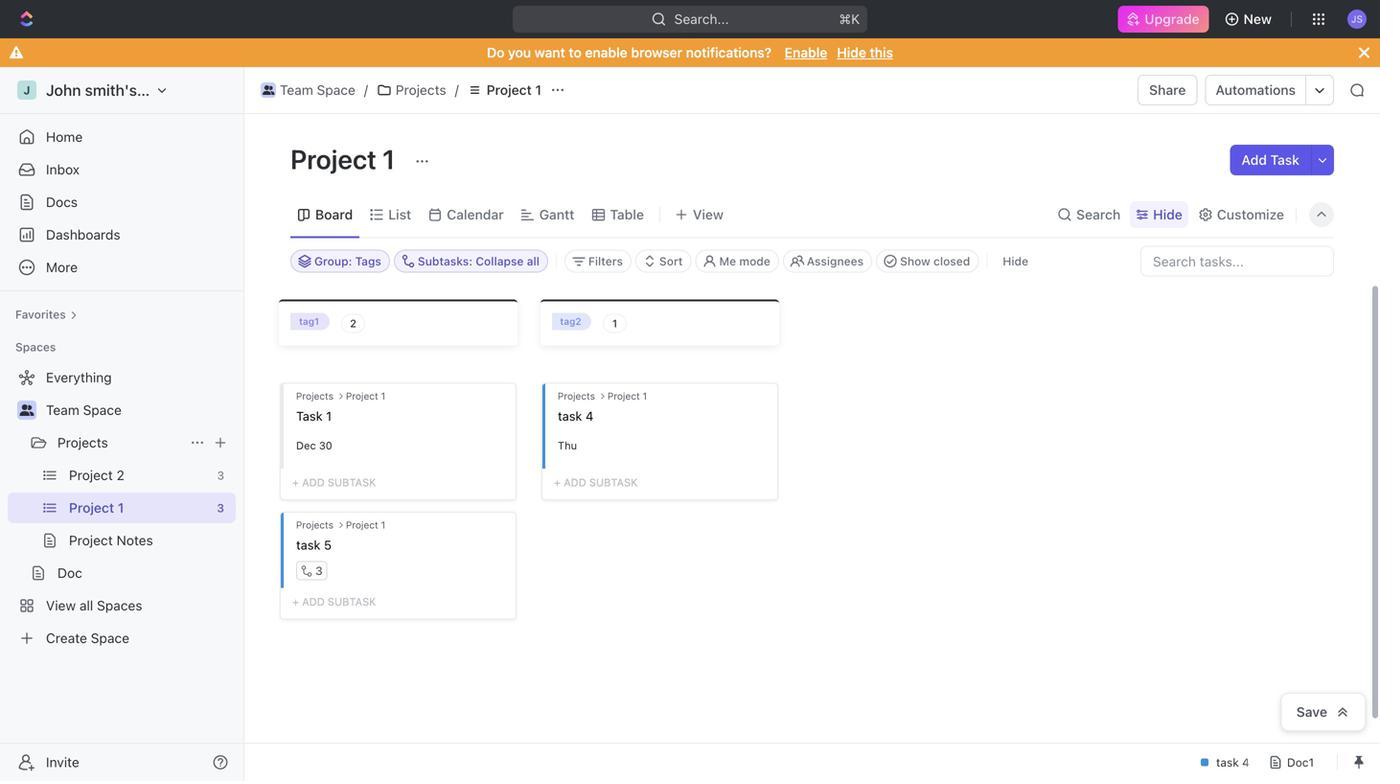 Task type: locate. For each thing, give the bounding box(es) containing it.
all up create space
[[80, 598, 93, 614]]

subtask down '4'
[[590, 477, 638, 489]]

0 horizontal spatial /
[[364, 82, 368, 98]]

+ add subtask for task 4
[[554, 477, 638, 489]]

subtask for 4
[[590, 477, 638, 489]]

browser
[[631, 45, 683, 60]]

0 horizontal spatial user group image
[[20, 405, 34, 416]]

1 vertical spatial projects link
[[58, 428, 182, 458]]

0 vertical spatial spaces
[[15, 340, 56, 354]]

+ for task 5
[[292, 596, 299, 609]]

1 vertical spatial spaces
[[97, 598, 142, 614]]

3 down task 5
[[315, 564, 323, 578]]

2 right tag1
[[350, 317, 357, 330]]

share
[[1150, 82, 1187, 98]]

3 up project notes link
[[217, 502, 224, 515]]

add for ‎task 1
[[302, 477, 325, 489]]

+ add subtask down 5 at the left bottom of page
[[292, 596, 376, 609]]

spaces down favorites
[[15, 340, 56, 354]]

0 vertical spatial hide
[[837, 45, 867, 60]]

subtasks: collapse all
[[418, 255, 540, 268]]

home
[[46, 129, 83, 145]]

1 horizontal spatial 2
[[350, 317, 357, 330]]

board
[[315, 207, 353, 222]]

0 vertical spatial user group image
[[262, 85, 274, 95]]

1 horizontal spatial projects link
[[372, 79, 451, 102]]

2 vertical spatial space
[[91, 630, 129, 646]]

task left '4'
[[558, 409, 582, 423]]

you
[[508, 45, 531, 60]]

team space link
[[256, 79, 360, 102], [46, 395, 232, 426]]

projects for ‎task 1
[[296, 391, 334, 402]]

1 vertical spatial team space
[[46, 402, 122, 418]]

0 horizontal spatial task
[[296, 538, 321, 552]]

1 vertical spatial team
[[46, 402, 79, 418]]

all
[[527, 255, 540, 268], [80, 598, 93, 614]]

mode
[[740, 255, 771, 268]]

spaces
[[15, 340, 56, 354], [97, 598, 142, 614]]

view inside view all spaces link
[[46, 598, 76, 614]]

0 horizontal spatial all
[[80, 598, 93, 614]]

projects for task 5
[[296, 520, 334, 531]]

0 vertical spatial project 1 link
[[463, 79, 547, 102]]

view up create
[[46, 598, 76, 614]]

add down task 5
[[302, 596, 325, 609]]

1 vertical spatial project 1 link
[[69, 493, 209, 524]]

2 inside tag1 2
[[350, 317, 357, 330]]

0 horizontal spatial team
[[46, 402, 79, 418]]

view button
[[668, 201, 731, 228]]

0 vertical spatial projects link
[[372, 79, 451, 102]]

2 vertical spatial 3
[[315, 564, 323, 578]]

show closed button
[[877, 250, 979, 273]]

doc link
[[58, 558, 232, 589]]

view for view
[[693, 207, 724, 222]]

1 vertical spatial all
[[80, 598, 93, 614]]

project 1 link down do
[[463, 79, 547, 102]]

project 1 link down project 2 link
[[69, 493, 209, 524]]

+ add subtask down 30
[[292, 477, 376, 489]]

1 horizontal spatial team space
[[280, 82, 356, 98]]

task
[[558, 409, 582, 423], [296, 538, 321, 552]]

+ add subtask
[[292, 477, 376, 489], [554, 477, 638, 489], [292, 596, 376, 609]]

task 5
[[296, 538, 332, 552]]

0 vertical spatial team space
[[280, 82, 356, 98]]

this
[[870, 45, 894, 60]]

0 vertical spatial all
[[527, 255, 540, 268]]

0 horizontal spatial team space
[[46, 402, 122, 418]]

hide button
[[996, 250, 1037, 273]]

1 vertical spatial task
[[296, 538, 321, 552]]

task for task 5
[[296, 538, 321, 552]]

2 inside project 2 link
[[117, 467, 124, 483]]

everything
[[46, 370, 112, 385]]

1 horizontal spatial user group image
[[262, 85, 274, 95]]

add down the "thu" dropdown button
[[564, 477, 587, 489]]

1 horizontal spatial all
[[527, 255, 540, 268]]

project notes
[[69, 533, 153, 548]]

/
[[364, 82, 368, 98], [455, 82, 459, 98]]

+ add subtask down the "thu" dropdown button
[[554, 477, 638, 489]]

add for task 4
[[564, 477, 587, 489]]

0 horizontal spatial project 1 link
[[69, 493, 209, 524]]

1 vertical spatial 3
[[217, 502, 224, 515]]

+ down dec
[[292, 477, 299, 489]]

3 right project 2 link
[[217, 469, 224, 482]]

+ down the "thu" dropdown button
[[554, 477, 561, 489]]

add left task
[[1242, 152, 1268, 168]]

5
[[324, 538, 332, 552]]

tree containing everything
[[8, 362, 236, 654]]

1 horizontal spatial spaces
[[97, 598, 142, 614]]

add down dec 30 dropdown button
[[302, 477, 325, 489]]

0 horizontal spatial view
[[46, 598, 76, 614]]

subtask down 30
[[328, 477, 376, 489]]

user group image
[[262, 85, 274, 95], [20, 405, 34, 416]]

filters
[[589, 255, 623, 268]]

inbox
[[46, 162, 80, 177]]

2 up project notes
[[117, 467, 124, 483]]

spaces up the create space link
[[97, 598, 142, 614]]

0 horizontal spatial team space link
[[46, 395, 232, 426]]

1 vertical spatial hide
[[1154, 207, 1183, 222]]

0 vertical spatial view
[[693, 207, 724, 222]]

tag1 2
[[299, 316, 357, 330]]

0 vertical spatial team space link
[[256, 79, 360, 102]]

john smith's workspace
[[46, 81, 220, 99]]

js button
[[1342, 4, 1373, 35]]

add for task 5
[[302, 596, 325, 609]]

0 vertical spatial 2
[[350, 317, 357, 330]]

team
[[280, 82, 313, 98], [46, 402, 79, 418]]

tree
[[8, 362, 236, 654]]

2 vertical spatial hide
[[1003, 255, 1029, 268]]

1 inside sidebar navigation
[[118, 500, 124, 516]]

view inside view button
[[693, 207, 724, 222]]

1 vertical spatial user group image
[[20, 405, 34, 416]]

view button
[[668, 192, 731, 237]]

+ down task 5
[[292, 596, 299, 609]]

2 for tag1 2
[[350, 317, 357, 330]]

dashboards
[[46, 227, 120, 243]]

1 vertical spatial team space link
[[46, 395, 232, 426]]

js
[[1352, 13, 1364, 24]]

task for task 4
[[558, 409, 582, 423]]

team space
[[280, 82, 356, 98], [46, 402, 122, 418]]

docs
[[46, 194, 78, 210]]

1 horizontal spatial view
[[693, 207, 724, 222]]

dec 30
[[296, 440, 332, 452]]

team space inside sidebar navigation
[[46, 402, 122, 418]]

spaces inside tree
[[97, 598, 142, 614]]

add task
[[1242, 152, 1300, 168]]

collapse
[[476, 255, 524, 268]]

1 horizontal spatial /
[[455, 82, 459, 98]]

1 horizontal spatial team space link
[[256, 79, 360, 102]]

1 vertical spatial 2
[[117, 467, 124, 483]]

hide right search
[[1154, 207, 1183, 222]]

projects inside sidebar navigation
[[58, 435, 108, 451]]

0 horizontal spatial projects link
[[58, 428, 182, 458]]

+ add subtask for ‎task 1
[[292, 477, 376, 489]]

hide right 'closed'
[[1003, 255, 1029, 268]]

0 vertical spatial space
[[317, 82, 356, 98]]

sort button
[[636, 250, 692, 273]]

projects
[[396, 82, 447, 98], [296, 391, 334, 402], [558, 391, 595, 402], [58, 435, 108, 451], [296, 520, 334, 531]]

notes
[[117, 533, 153, 548]]

0 vertical spatial team
[[280, 82, 313, 98]]

docs link
[[8, 187, 236, 218]]

upgrade link
[[1118, 6, 1210, 33]]

tag2
[[560, 316, 582, 327]]

task left 5 at the left bottom of page
[[296, 538, 321, 552]]

all right collapse
[[527, 255, 540, 268]]

gantt link
[[536, 201, 575, 228]]

workspace
[[141, 81, 220, 99]]

projects link
[[372, 79, 451, 102], [58, 428, 182, 458]]

2
[[350, 317, 357, 330], [117, 467, 124, 483]]

+ for ‎task 1
[[292, 477, 299, 489]]

add inside button
[[1242, 152, 1268, 168]]

2 horizontal spatial hide
[[1154, 207, 1183, 222]]

+
[[292, 477, 299, 489], [554, 477, 561, 489], [292, 596, 299, 609]]

0 vertical spatial task
[[558, 409, 582, 423]]

subtask
[[328, 477, 376, 489], [590, 477, 638, 489], [328, 596, 376, 609]]

me mode
[[720, 255, 771, 268]]

projects for task 4
[[558, 391, 595, 402]]

subtask down 5 at the left bottom of page
[[328, 596, 376, 609]]

more button
[[8, 252, 236, 283]]

show closed
[[901, 255, 971, 268]]

everything link
[[8, 362, 232, 393]]

1 / from the left
[[364, 82, 368, 98]]

0 vertical spatial 3
[[217, 469, 224, 482]]

1 horizontal spatial hide
[[1003, 255, 1029, 268]]

add
[[1242, 152, 1268, 168], [302, 477, 325, 489], [564, 477, 587, 489], [302, 596, 325, 609]]

closed
[[934, 255, 971, 268]]

dec
[[296, 440, 316, 452]]

0 horizontal spatial 2
[[117, 467, 124, 483]]

want
[[535, 45, 566, 60]]

me
[[720, 255, 737, 268]]

hide left "this"
[[837, 45, 867, 60]]

1 vertical spatial view
[[46, 598, 76, 614]]

1 horizontal spatial task
[[558, 409, 582, 423]]

view up me
[[693, 207, 724, 222]]



Task type: describe. For each thing, give the bounding box(es) containing it.
favorites
[[15, 308, 66, 321]]

group:
[[315, 255, 352, 268]]

hide inside button
[[1003, 255, 1029, 268]]

project notes link
[[69, 525, 232, 556]]

search...
[[675, 11, 729, 27]]

add task button
[[1231, 145, 1312, 175]]

0 horizontal spatial spaces
[[15, 340, 56, 354]]

inbox link
[[8, 154, 236, 185]]

1 horizontal spatial project 1 link
[[463, 79, 547, 102]]

assignees
[[807, 255, 864, 268]]

dec 30 button
[[296, 439, 337, 455]]

john smith's workspace, , element
[[17, 81, 36, 100]]

project 1 inside sidebar navigation
[[69, 500, 124, 516]]

Search tasks... text field
[[1142, 247, 1334, 276]]

project 1 link inside sidebar navigation
[[69, 493, 209, 524]]

search button
[[1052, 201, 1127, 228]]

dashboards link
[[8, 220, 236, 250]]

hide button
[[1131, 201, 1189, 228]]

view for view all spaces
[[46, 598, 76, 614]]

show
[[901, 255, 931, 268]]

2 for project 2
[[117, 467, 124, 483]]

0 horizontal spatial hide
[[837, 45, 867, 60]]

more
[[46, 259, 78, 275]]

task 4
[[558, 409, 594, 423]]

team inside sidebar navigation
[[46, 402, 79, 418]]

board link
[[312, 201, 353, 228]]

search
[[1077, 207, 1121, 222]]

john
[[46, 81, 81, 99]]

subtask for 5
[[328, 596, 376, 609]]

gantt
[[540, 207, 575, 222]]

share button
[[1138, 75, 1198, 105]]

customize button
[[1193, 201, 1291, 228]]

4
[[586, 409, 594, 423]]

filters button
[[565, 250, 632, 273]]

+ for task 4
[[554, 477, 561, 489]]

tag1
[[299, 316, 319, 327]]

⌘k
[[839, 11, 860, 27]]

subtasks:
[[418, 255, 473, 268]]

create
[[46, 630, 87, 646]]

1 horizontal spatial team
[[280, 82, 313, 98]]

3 for 1
[[217, 502, 224, 515]]

me mode button
[[696, 250, 779, 273]]

tree inside sidebar navigation
[[8, 362, 236, 654]]

favorites button
[[8, 303, 85, 326]]

30
[[319, 440, 332, 452]]

create space
[[46, 630, 129, 646]]

automations
[[1216, 82, 1296, 98]]

save button
[[1282, 693, 1366, 732]]

2 / from the left
[[455, 82, 459, 98]]

project 2 link
[[69, 460, 209, 491]]

3 for 2
[[217, 469, 224, 482]]

table link
[[606, 201, 644, 228]]

view all spaces
[[46, 598, 142, 614]]

1 vertical spatial space
[[83, 402, 122, 418]]

enable
[[585, 45, 628, 60]]

subtask for 1
[[328, 477, 376, 489]]

thu button
[[558, 439, 582, 455]]

upgrade
[[1145, 11, 1200, 27]]

list
[[389, 207, 412, 222]]

‎task 1
[[296, 409, 332, 423]]

project 2
[[69, 467, 124, 483]]

create space link
[[8, 623, 232, 654]]

all inside sidebar navigation
[[80, 598, 93, 614]]

do you want to enable browser notifications? enable hide this
[[487, 45, 894, 60]]

j
[[23, 83, 30, 97]]

save
[[1297, 704, 1328, 720]]

automations button
[[1207, 76, 1306, 105]]

‎task
[[296, 409, 323, 423]]

enable
[[785, 45, 828, 60]]

list link
[[385, 201, 412, 228]]

user group image inside the team space link
[[262, 85, 274, 95]]

to
[[569, 45, 582, 60]]

group: tags
[[315, 255, 382, 268]]

do
[[487, 45, 505, 60]]

table
[[610, 207, 644, 222]]

task
[[1271, 152, 1300, 168]]

thu
[[558, 440, 577, 452]]

customize
[[1218, 207, 1285, 222]]

1 inside "tag2 1"
[[613, 317, 618, 330]]

projects link inside sidebar navigation
[[58, 428, 182, 458]]

calendar
[[447, 207, 504, 222]]

invite
[[46, 755, 79, 770]]

doc
[[58, 565, 82, 581]]

new
[[1244, 11, 1272, 27]]

hide inside dropdown button
[[1154, 207, 1183, 222]]

assignees button
[[783, 250, 873, 273]]

user group image inside sidebar navigation
[[20, 405, 34, 416]]

view all spaces link
[[8, 591, 232, 621]]

new button
[[1217, 4, 1284, 35]]

calendar link
[[443, 201, 504, 228]]

home link
[[8, 122, 236, 152]]

+ add subtask for task 5
[[292, 596, 376, 609]]

tag2 1
[[560, 316, 618, 330]]

smith's
[[85, 81, 137, 99]]

sidebar navigation
[[0, 67, 248, 782]]



Task type: vqa. For each thing, say whether or not it's contained in the screenshot.
— text box to the middle
no



